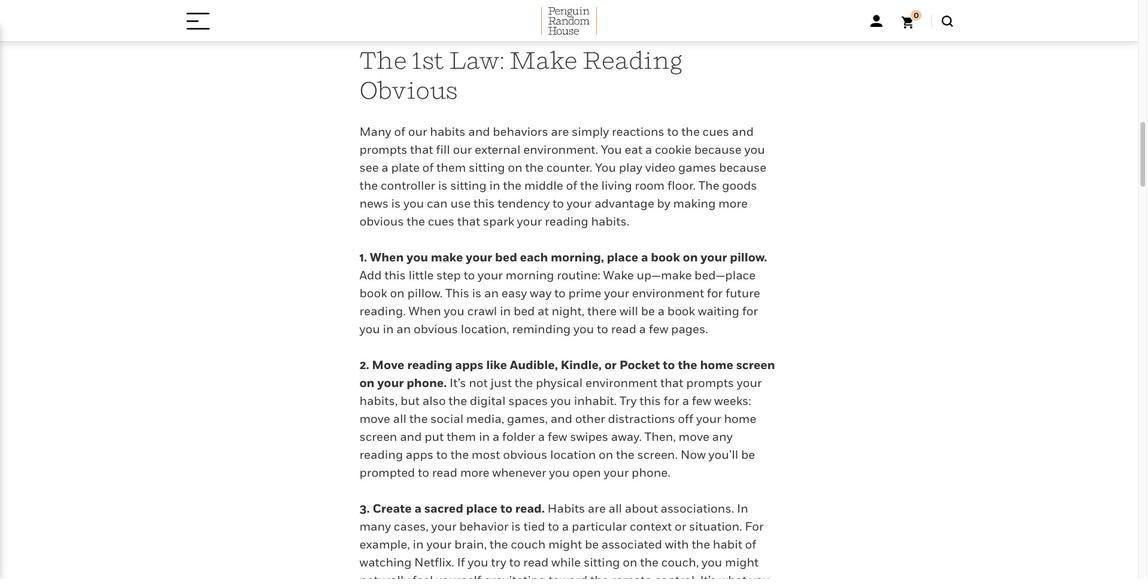 Task type: locate. For each thing, give the bounding box(es) containing it.
1 vertical spatial cues
[[428, 214, 454, 229]]

1 horizontal spatial reading
[[407, 358, 452, 372]]

other
[[575, 412, 605, 426]]

you down location on the bottom of page
[[549, 466, 570, 480]]

1 vertical spatial for
[[742, 304, 758, 318]]

0 horizontal spatial apps
[[406, 448, 433, 462]]

are up environment.
[[551, 124, 569, 139]]

0 vertical spatial that
[[410, 142, 433, 157]]

night,
[[552, 304, 584, 318]]

environment inside it's not just the physical environment that prompts your habits, but also the digital spaces you inhabit. try this for a few weeks: move all the social media, games, and other distractions off your home screen and put them in a folder a few swipes away. then, move any reading apps to the most obvious location on the screen. now you'll be prompted to read more whenever you open your phone.
[[585, 376, 658, 390]]

screen down 'habits,'
[[359, 430, 397, 444]]

2 vertical spatial book
[[667, 304, 695, 318]]

this inside many of our habits and behaviors are simply reactions to the cues and prompts that fill our external environment. you eat a cookie because you see a plate of them sitting on the counter. you play video games because the controller is sitting in the middle of the living room floor. the goods news is you can use this tendency to your advantage by making more obvious the cues that spark your reading habits.
[[473, 196, 495, 211]]

and up external at the left of the page
[[468, 124, 490, 139]]

a right will
[[658, 304, 665, 318]]

1 horizontal spatial or
[[675, 520, 686, 534]]

obvious down news
[[359, 214, 404, 229]]

1 horizontal spatial few
[[649, 322, 668, 336]]

toward
[[549, 573, 587, 579]]

this inside 1. when you make your bed each morning, place a book on your pillow. add this little step to your morning routine: wake up—make bed—place book on pillow. this is an easy way to prime your environment for future reading. when you crawl in bed at night, there will be a book waiting for you in an obvious location, reminding you to read a few pages.
[[384, 268, 406, 283]]

phone. down the screen.
[[632, 466, 670, 480]]

your inside the 2. move reading apps like audible, kindle, or pocket to the home screen on your phone.
[[377, 376, 404, 390]]

1 vertical spatial be
[[741, 448, 755, 462]]

few up off
[[692, 394, 711, 408]]

apps down put
[[406, 448, 433, 462]]

1 horizontal spatial are
[[588, 502, 606, 516]]

1 horizontal spatial for
[[707, 286, 723, 300]]

apps inside it's not just the physical environment that prompts your habits, but also the digital spaces you inhabit. try this for a few weeks: move all the social media, games, and other distractions off your home screen and put them in a folder a few swipes away. then, move any reading apps to the most obvious location on the screen. now you'll be prompted to read more whenever you open your phone.
[[406, 448, 433, 462]]

more inside it's not just the physical environment that prompts your habits, but also the digital spaces you inhabit. try this for a few weeks: move all the social media, games, and other distractions off your home screen and put them in a folder a few swipes away. then, move any reading apps to the most obvious location on the screen. now you'll be prompted to read more whenever you open your phone.
[[460, 466, 489, 480]]

reading up morning,
[[545, 214, 588, 229]]

1 vertical spatial place
[[466, 502, 498, 516]]

to down middle
[[553, 196, 564, 211]]

to right pocket on the bottom
[[663, 358, 675, 372]]

at
[[538, 304, 549, 318]]

2 horizontal spatial few
[[692, 394, 711, 408]]

1 horizontal spatial be
[[641, 304, 655, 318]]

0 vertical spatial them
[[436, 160, 466, 175]]

when
[[370, 250, 404, 265], [409, 304, 441, 318]]

on down swipes
[[599, 448, 613, 462]]

in
[[489, 178, 500, 193], [500, 304, 511, 318], [383, 322, 394, 336], [479, 430, 490, 444], [413, 538, 424, 552]]

0 vertical spatial for
[[707, 286, 723, 300]]

on up up—make
[[683, 250, 698, 265]]

move down 'habits,'
[[359, 412, 390, 426]]

you up 'little'
[[407, 250, 428, 265]]

in
[[737, 502, 748, 516]]

making
[[673, 196, 716, 211]]

be inside the habits are all about associations. in many cases, your behavior is tied to a particular context or situation. for example, in your brain, the couch might be associated with the habit of watching netflix. if you try to read while sitting on the couch, you might naturally feel yourself gravitating toward the remote control. it's what
[[585, 538, 599, 552]]

0 vertical spatial apps
[[455, 358, 483, 372]]

tendency
[[497, 196, 550, 211]]

your down sacred
[[431, 520, 456, 534]]

be inside it's not just the physical environment that prompts your habits, but also the digital spaces you inhabit. try this for a few weeks: move all the social media, games, and other distractions off your home screen and put them in a folder a few swipes away. then, move any reading apps to the most obvious location on the screen. now you'll be prompted to read more whenever you open your phone.
[[741, 448, 755, 462]]

environment down up—make
[[632, 286, 704, 300]]

0 horizontal spatial prompts
[[359, 142, 407, 157]]

on down 2.
[[359, 376, 374, 390]]

you down physical
[[551, 394, 571, 408]]

reading.
[[359, 304, 406, 318]]

that inside it's not just the physical environment that prompts your habits, but also the digital spaces you inhabit. try this for a few weeks: move all the social media, games, and other distractions off your home screen and put them in a folder a few swipes away. then, move any reading apps to the most obvious location on the screen. now you'll be prompted to read more whenever you open your phone.
[[660, 376, 683, 390]]

on inside it's not just the physical environment that prompts your habits, but also the digital spaces you inhabit. try this for a few weeks: move all the social media, games, and other distractions off your home screen and put them in a folder a few swipes away. then, move any reading apps to the most obvious location on the screen. now you'll be prompted to read more whenever you open your phone.
[[599, 448, 613, 462]]

2 vertical spatial few
[[548, 430, 567, 444]]

in inside it's not just the physical environment that prompts your habits, but also the digital spaces you inhabit. try this for a few weeks: move all the social media, games, and other distractions off your home screen and put them in a folder a few swipes away. then, move any reading apps to the most obvious location on the screen. now you'll be prompted to read more whenever you open your phone.
[[479, 430, 490, 444]]

be right will
[[641, 304, 655, 318]]

1 vertical spatial or
[[675, 520, 686, 534]]

2 horizontal spatial read
[[611, 322, 636, 336]]

that up off
[[660, 376, 683, 390]]

make
[[431, 250, 463, 265]]

use
[[450, 196, 471, 211]]

the up cookie
[[681, 124, 700, 139]]

bed left at
[[514, 304, 535, 318]]

0 vertical spatial our
[[408, 124, 427, 139]]

cues
[[703, 124, 729, 139], [428, 214, 454, 229]]

on inside the habits are all about associations. in many cases, your behavior is tied to a particular context or situation. for example, in your brain, the couch might be associated with the habit of watching netflix. if you try to read while sitting on the couch, you might naturally feel yourself gravitating toward the remote control. it's what
[[623, 556, 637, 570]]

1 vertical spatial because
[[719, 160, 766, 175]]

0 vertical spatial bed
[[495, 250, 517, 265]]

2 vertical spatial reading
[[359, 448, 403, 462]]

about
[[625, 502, 658, 516]]

reading inside it's not just the physical environment that prompts your habits, but also the digital spaces you inhabit. try this for a few weeks: move all the social media, games, and other distractions off your home screen and put them in a folder a few swipes away. then, move any reading apps to the most obvious location on the screen. now you'll be prompted to read more whenever you open your phone.
[[359, 448, 403, 462]]

1 horizontal spatial more
[[718, 196, 748, 211]]

1 vertical spatial phone.
[[632, 466, 670, 480]]

pages.
[[671, 322, 708, 336]]

book down add
[[359, 286, 387, 300]]

read inside it's not just the physical environment that prompts your habits, but also the digital spaces you inhabit. try this for a few weeks: move all the social media, games, and other distractions off your home screen and put them in a folder a few swipes away. then, move any reading apps to the most obvious location on the screen. now you'll be prompted to read more whenever you open your phone.
[[432, 466, 457, 480]]

be right you'll
[[741, 448, 755, 462]]

prime
[[568, 286, 601, 300]]

be down particular
[[585, 538, 599, 552]]

1 horizontal spatial this
[[473, 196, 495, 211]]

simply
[[572, 124, 609, 139]]

associations.
[[661, 502, 734, 516]]

reading
[[545, 214, 588, 229], [407, 358, 452, 372], [359, 448, 403, 462]]

future
[[726, 286, 760, 300]]

sitting up remote at the bottom
[[584, 556, 620, 570]]

them down fill at the left top
[[436, 160, 466, 175]]

our left habits
[[408, 124, 427, 139]]

the inside the 2. move reading apps like audible, kindle, or pocket to the home screen on your phone.
[[678, 358, 697, 372]]

you up living
[[595, 160, 616, 175]]

it's left 'not'
[[450, 376, 466, 390]]

2 horizontal spatial reading
[[545, 214, 588, 229]]

is up crawl
[[472, 286, 482, 300]]

1 vertical spatial reading
[[407, 358, 452, 372]]

sacred
[[424, 502, 463, 516]]

1 vertical spatial screen
[[359, 430, 397, 444]]

1 horizontal spatial the
[[698, 178, 719, 193]]

read inside the habits are all about associations. in many cases, your behavior is tied to a particular context or situation. for example, in your brain, the couch might be associated with the habit of watching netflix. if you try to read while sitting on the couch, you might naturally feel yourself gravitating toward the remote control. it's what
[[523, 556, 549, 570]]

more for the
[[460, 466, 489, 480]]

couch
[[511, 538, 546, 552]]

book up up—make
[[651, 250, 680, 265]]

place
[[607, 250, 638, 265], [466, 502, 498, 516]]

all inside it's not just the physical environment that prompts your habits, but also the digital spaces you inhabit. try this for a few weeks: move all the social media, games, and other distractions off your home screen and put them in a folder a few swipes away. then, move any reading apps to the most obvious location on the screen. now you'll be prompted to read more whenever you open your phone.
[[393, 412, 406, 426]]

or inside the habits are all about associations. in many cases, your behavior is tied to a particular context or situation. for example, in your brain, the couch might be associated with the habit of watching netflix. if you try to read while sitting on the couch, you might naturally feel yourself gravitating toward the remote control. it's what
[[675, 520, 686, 534]]

might
[[548, 538, 582, 552], [725, 556, 759, 570]]

1 horizontal spatial read
[[523, 556, 549, 570]]

you
[[744, 142, 765, 157], [404, 196, 424, 211], [407, 250, 428, 265], [444, 304, 464, 318], [359, 322, 380, 336], [574, 322, 594, 336], [551, 394, 571, 408], [549, 466, 570, 480], [468, 556, 488, 570], [702, 556, 722, 570]]

screen inside it's not just the physical environment that prompts your habits, but also the digital spaces you inhabit. try this for a few weeks: move all the social media, games, and other distractions off your home screen and put them in a folder a few swipes away. then, move any reading apps to the most obvious location on the screen. now you'll be prompted to read more whenever you open your phone.
[[359, 430, 397, 444]]

1 horizontal spatial place
[[607, 250, 638, 265]]

few
[[649, 322, 668, 336], [692, 394, 711, 408], [548, 430, 567, 444]]

1 vertical spatial environment
[[585, 376, 658, 390]]

0 horizontal spatial or
[[604, 358, 617, 372]]

bed left "each"
[[495, 250, 517, 265]]

2 vertical spatial sitting
[[584, 556, 620, 570]]

1 horizontal spatial apps
[[455, 358, 483, 372]]

also
[[422, 394, 446, 408]]

read down couch
[[523, 556, 549, 570]]

cues down can
[[428, 214, 454, 229]]

1 horizontal spatial all
[[609, 502, 622, 516]]

habits,
[[359, 394, 398, 408]]

and up goods
[[732, 124, 754, 139]]

0 vertical spatial phone.
[[407, 376, 447, 390]]

more inside many of our habits and behaviors are simply reactions to the cues and prompts that fill our external environment. you eat a cookie because you see a plate of them sitting on the counter. you play video games because the controller is sitting in the middle of the living room floor. the goods news is you can use this tendency to your advantage by making more obvious the cues that spark your reading habits.
[[718, 196, 748, 211]]

them inside many of our habits and behaviors are simply reactions to the cues and prompts that fill our external environment. you eat a cookie because you see a plate of them sitting on the counter. you play video games because the controller is sitting in the middle of the living room floor. the goods news is you can use this tendency to your advantage by making more obvious the cues that spark your reading habits.
[[436, 160, 466, 175]]

step
[[436, 268, 461, 283]]

play
[[619, 160, 642, 175]]

little
[[409, 268, 434, 283]]

weeks:
[[714, 394, 751, 408]]

0 horizontal spatial screen
[[359, 430, 397, 444]]

reactions
[[612, 124, 664, 139]]

reading inside many of our habits and behaviors are simply reactions to the cues and prompts that fill our external environment. you eat a cookie because you see a plate of them sitting on the counter. you play video games because the controller is sitting in the middle of the living room floor. the goods news is you can use this tendency to your advantage by making more obvious the cues that spark your reading habits.
[[545, 214, 588, 229]]

2 vertical spatial this
[[640, 394, 661, 408]]

screen
[[736, 358, 775, 372], [359, 430, 397, 444]]

the
[[681, 124, 700, 139], [525, 160, 544, 175], [359, 178, 378, 193], [503, 178, 521, 193], [580, 178, 598, 193], [407, 214, 425, 229], [678, 358, 697, 372], [515, 376, 533, 390], [449, 394, 467, 408], [409, 412, 428, 426], [450, 448, 469, 462], [616, 448, 634, 462], [490, 538, 508, 552], [692, 538, 710, 552], [640, 556, 658, 570], [590, 573, 609, 579]]

to down put
[[436, 448, 448, 462]]

0 horizontal spatial an
[[396, 322, 411, 336]]

your down move
[[377, 376, 404, 390]]

1 vertical spatial move
[[679, 430, 709, 444]]

1 vertical spatial obvious
[[414, 322, 458, 336]]

them inside it's not just the physical environment that prompts your habits, but also the digital spaces you inhabit. try this for a few weeks: move all the social media, games, and other distractions off your home screen and put them in a folder a few swipes away. then, move any reading apps to the most obvious location on the screen. now you'll be prompted to read more whenever you open your phone.
[[447, 430, 476, 444]]

our
[[408, 124, 427, 139], [453, 142, 472, 157]]

0 horizontal spatial few
[[548, 430, 567, 444]]

screen up 'weeks:'
[[736, 358, 775, 372]]

couch,
[[661, 556, 699, 570]]

put
[[425, 430, 444, 444]]

book up pages.
[[667, 304, 695, 318]]

habits.
[[591, 214, 629, 229]]

1 vertical spatial them
[[447, 430, 476, 444]]

of down the for
[[745, 538, 756, 552]]

all inside the habits are all about associations. in many cases, your behavior is tied to a particular context or situation. for example, in your brain, the couch might be associated with the habit of watching netflix. if you try to read while sitting on the couch, you might naturally feel yourself gravitating toward the remote control. it's what
[[609, 502, 622, 516]]

in down "media,"
[[479, 430, 490, 444]]

0 horizontal spatial place
[[466, 502, 498, 516]]

0 vertical spatial it's
[[450, 376, 466, 390]]

few up location on the bottom of page
[[548, 430, 567, 444]]

morning
[[506, 268, 554, 283]]

home down 'weeks:'
[[724, 412, 756, 426]]

0 horizontal spatial pillow.
[[407, 286, 443, 300]]

0 horizontal spatial for
[[664, 394, 679, 408]]

all up particular
[[609, 502, 622, 516]]

1 vertical spatial the
[[698, 178, 719, 193]]

of down the counter.
[[566, 178, 577, 193]]

1 vertical spatial apps
[[406, 448, 433, 462]]

an
[[484, 286, 499, 300], [396, 322, 411, 336]]

environment up the try
[[585, 376, 658, 390]]

control.
[[654, 573, 697, 579]]

0 horizontal spatial be
[[585, 538, 599, 552]]

the up spaces in the left bottom of the page
[[515, 376, 533, 390]]

0 vertical spatial screen
[[736, 358, 775, 372]]

on up reading. at the left of the page
[[390, 286, 405, 300]]

0 vertical spatial when
[[370, 250, 404, 265]]

of inside the habits are all about associations. in many cases, your behavior is tied to a particular context or situation. for example, in your brain, the couch might be associated with the habit of watching netflix. if you try to read while sitting on the couch, you might naturally feel yourself gravitating toward the remote control. it's what
[[745, 538, 756, 552]]

2 vertical spatial be
[[585, 538, 599, 552]]

0 vertical spatial the
[[359, 45, 407, 74]]

might down habit
[[725, 556, 759, 570]]

apps
[[455, 358, 483, 372], [406, 448, 433, 462]]

0 horizontal spatial might
[[548, 538, 582, 552]]

be inside 1. when you make your bed each morning, place a book on your pillow. add this little step to your morning routine: wake up—make bed—place book on pillow. this is an easy way to prime your environment for future reading. when you crawl in bed at night, there will be a book waiting for you in an obvious location, reminding you to read a few pages.
[[641, 304, 655, 318]]

1 vertical spatial when
[[409, 304, 441, 318]]

you right 'if'
[[468, 556, 488, 570]]

0 horizontal spatial phone.
[[407, 376, 447, 390]]

1 horizontal spatial an
[[484, 286, 499, 300]]

home
[[700, 358, 733, 372], [724, 412, 756, 426]]

3.
[[359, 502, 370, 516]]

to right tied at the left of the page
[[548, 520, 559, 534]]

will
[[620, 304, 638, 318]]

1 horizontal spatial our
[[453, 142, 472, 157]]

0 vertical spatial sitting
[[469, 160, 505, 175]]

games
[[678, 160, 716, 175]]

whenever
[[492, 466, 546, 480]]

1. when you make your bed each morning, place a book on your pillow. add this little step to your morning routine: wake up—make bed—place book on pillow. this is an easy way to prime your environment for future reading. when you crawl in bed at night, there will be a book waiting for you in an obvious location, reminding you to read a few pages.
[[359, 250, 767, 336]]

2 vertical spatial obvious
[[503, 448, 547, 462]]

0 horizontal spatial are
[[551, 124, 569, 139]]

0 horizontal spatial it's
[[450, 376, 466, 390]]

sitting down external at the left of the page
[[469, 160, 505, 175]]

for up waiting
[[707, 286, 723, 300]]

0 horizontal spatial the
[[359, 45, 407, 74]]

2 horizontal spatial this
[[640, 394, 661, 408]]

a up cases,
[[415, 502, 422, 516]]

this right add
[[384, 268, 406, 283]]

it's right control.
[[700, 573, 716, 579]]

the
[[359, 45, 407, 74], [698, 178, 719, 193]]

or left pocket on the bottom
[[604, 358, 617, 372]]

1 horizontal spatial obvious
[[414, 322, 458, 336]]

0 vertical spatial because
[[694, 142, 742, 157]]

and left put
[[400, 430, 422, 444]]

1 horizontal spatial prompts
[[686, 376, 734, 390]]

way
[[530, 286, 551, 300]]

1 horizontal spatial it's
[[700, 573, 716, 579]]

1 vertical spatial you
[[595, 160, 616, 175]]

0 vertical spatial are
[[551, 124, 569, 139]]

0 vertical spatial pillow.
[[730, 250, 767, 265]]

sitting up 'use'
[[450, 178, 487, 193]]

more
[[718, 196, 748, 211], [460, 466, 489, 480]]

waiting
[[698, 304, 739, 318]]

the left most
[[450, 448, 469, 462]]

on
[[508, 160, 522, 175], [683, 250, 698, 265], [390, 286, 405, 300], [359, 376, 374, 390], [599, 448, 613, 462], [623, 556, 637, 570]]

sitting
[[469, 160, 505, 175], [450, 178, 487, 193], [584, 556, 620, 570]]

because
[[694, 142, 742, 157], [719, 160, 766, 175]]

when down 'little'
[[409, 304, 441, 318]]

a down habits
[[562, 520, 569, 534]]

2 vertical spatial that
[[660, 376, 683, 390]]

because up goods
[[719, 160, 766, 175]]

this inside it's not just the physical environment that prompts your habits, but also the digital spaces you inhabit. try this for a few weeks: move all the social media, games, and other distractions off your home screen and put them in a folder a few swipes away. then, move any reading apps to the most obvious location on the screen. now you'll be prompted to read more whenever you open your phone.
[[640, 394, 661, 408]]

obvious
[[359, 75, 458, 104]]

when right 1.
[[370, 250, 404, 265]]

0 vertical spatial this
[[473, 196, 495, 211]]

the down the counter.
[[580, 178, 598, 193]]

habits are all about associations. in many cases, your behavior is tied to a particular context or situation. for example, in your brain, the couch might be associated with the habit of watching netflix. if you try to read while sitting on the couch, you might naturally feel yourself gravitating toward the remote control. it's what
[[359, 502, 770, 579]]

are
[[551, 124, 569, 139], [588, 502, 606, 516]]

1 horizontal spatial phone.
[[632, 466, 670, 480]]

tied
[[524, 520, 545, 534]]

make
[[509, 45, 578, 74]]

you
[[601, 142, 622, 157], [595, 160, 616, 175]]

environment.
[[523, 142, 598, 157]]

more down goods
[[718, 196, 748, 211]]

0 vertical spatial you
[[601, 142, 622, 157]]

that left fill at the left top
[[410, 142, 433, 157]]

an up crawl
[[484, 286, 499, 300]]

0 horizontal spatial when
[[370, 250, 404, 265]]

pillow. up bed—place
[[730, 250, 767, 265]]

1 vertical spatial this
[[384, 268, 406, 283]]

you up goods
[[744, 142, 765, 157]]

you left eat
[[601, 142, 622, 157]]

or
[[604, 358, 617, 372], [675, 520, 686, 534]]

physical
[[536, 376, 583, 390]]

search image
[[941, 15, 953, 27]]

more for goods
[[718, 196, 748, 211]]

all down the "but"
[[393, 412, 406, 426]]

0 horizontal spatial our
[[408, 124, 427, 139]]

2 vertical spatial read
[[523, 556, 549, 570]]

read down will
[[611, 322, 636, 336]]

1 vertical spatial prompts
[[686, 376, 734, 390]]

this up 'spark'
[[473, 196, 495, 211]]

read up sacred
[[432, 466, 457, 480]]

because up games at the right of page
[[694, 142, 742, 157]]

pillow.
[[730, 250, 767, 265], [407, 286, 443, 300]]

1 vertical spatial that
[[457, 214, 480, 229]]

if
[[457, 556, 465, 570]]

the up the obvious
[[359, 45, 407, 74]]

0 vertical spatial might
[[548, 538, 582, 552]]

3. create a sacred place to read.
[[359, 502, 545, 516]]

2 horizontal spatial obvious
[[503, 448, 547, 462]]

for
[[707, 286, 723, 300], [742, 304, 758, 318], [664, 394, 679, 408]]

0 vertical spatial home
[[700, 358, 733, 372]]



Task type: vqa. For each thing, say whether or not it's contained in the screenshot.


Task type: describe. For each thing, give the bounding box(es) containing it.
reading inside the 2. move reading apps like audible, kindle, or pocket to the home screen on your phone.
[[407, 358, 452, 372]]

to up gravitating
[[509, 556, 520, 570]]

behaviors
[[493, 124, 548, 139]]

the up try
[[490, 538, 508, 552]]

are inside the habits are all about associations. in many cases, your behavior is tied to a particular context or situation. for example, in your brain, the couch might be associated with the habit of watching netflix. if you try to read while sitting on the couch, you might naturally feel yourself gravitating toward the remote control. it's what
[[588, 502, 606, 516]]

while
[[551, 556, 581, 570]]

by
[[657, 196, 670, 211]]

eat
[[625, 142, 642, 157]]

1 horizontal spatial move
[[679, 430, 709, 444]]

phone. inside it's not just the physical environment that prompts your habits, but also the digital spaces you inhabit. try this for a few weeks: move all the social media, games, and other distractions off your home screen and put them in a folder a few swipes away. then, move any reading apps to the most obvious location on the screen. now you'll be prompted to read more whenever you open your phone.
[[632, 466, 670, 480]]

are inside many of our habits and behaviors are simply reactions to the cues and prompts that fill our external environment. you eat a cookie because you see a plate of them sitting on the counter. you play video games because the controller is sitting in the middle of the living room floor. the goods news is you can use this tendency to your advantage by making more obvious the cues that spark your reading habits.
[[551, 124, 569, 139]]

apps inside the 2. move reading apps like audible, kindle, or pocket to the home screen on your phone.
[[455, 358, 483, 372]]

to down there
[[597, 322, 608, 336]]

a up pocket on the bottom
[[639, 322, 646, 336]]

a inside the habits are all about associations. in many cases, your behavior is tied to a particular context or situation. for example, in your brain, the couch might be associated with the habit of watching netflix. if you try to read while sitting on the couch, you might naturally feel yourself gravitating toward the remote control. it's what
[[562, 520, 569, 534]]

1 vertical spatial might
[[725, 556, 759, 570]]

in down easy
[[500, 304, 511, 318]]

the inside many of our habits and behaviors are simply reactions to the cues and prompts that fill our external environment. you eat a cookie because you see a plate of them sitting on the counter. you play video games because the controller is sitting in the middle of the living room floor. the goods news is you can use this tendency to your advantage by making more obvious the cues that spark your reading habits.
[[698, 178, 719, 193]]

video
[[645, 160, 675, 175]]

context
[[630, 520, 672, 534]]

the down away.
[[616, 448, 634, 462]]

1.
[[359, 250, 367, 265]]

obvious inside many of our habits and behaviors are simply reactions to the cues and prompts that fill our external environment. you eat a cookie because you see a plate of them sitting on the counter. you play video games because the controller is sitting in the middle of the living room floor. the goods news is you can use this tendency to your advantage by making more obvious the cues that spark your reading habits.
[[359, 214, 404, 229]]

it's inside the habits are all about associations. in many cases, your behavior is tied to a particular context or situation. for example, in your brain, the couch might be associated with the habit of watching netflix. if you try to read while sitting on the couch, you might naturally feel yourself gravitating toward the remote control. it's what
[[700, 573, 716, 579]]

advantage
[[595, 196, 654, 211]]

move
[[372, 358, 404, 372]]

your up the any
[[696, 412, 721, 426]]

inhabit.
[[574, 394, 617, 408]]

location
[[550, 448, 596, 462]]

try
[[491, 556, 506, 570]]

environment inside 1. when you make your bed each morning, place a book on your pillow. add this little step to your morning routine: wake up—make bed—place book on pillow. this is an easy way to prime your environment for future reading. when you crawl in bed at night, there will be a book waiting for you in an obvious location, reminding you to read a few pages.
[[632, 286, 704, 300]]

2.
[[359, 358, 369, 372]]

each
[[520, 250, 548, 265]]

in inside the habits are all about associations. in many cases, your behavior is tied to a particular context or situation. for example, in your brain, the couch might be associated with the habit of watching netflix. if you try to read while sitting on the couch, you might naturally feel yourself gravitating toward the remote control. it's what
[[413, 538, 424, 552]]

like
[[486, 358, 507, 372]]

1 vertical spatial sitting
[[450, 178, 487, 193]]

most
[[472, 448, 500, 462]]

you down controller
[[404, 196, 424, 211]]

few inside 1. when you make your bed each morning, place a book on your pillow. add this little step to your morning routine: wake up—make bed—place book on pillow. this is an easy way to prime your environment for future reading. when you crawl in bed at night, there will be a book waiting for you in an obvious location, reminding you to read a few pages.
[[649, 322, 668, 336]]

the inside the 1st law: make reading obvious
[[359, 45, 407, 74]]

see
[[359, 160, 379, 175]]

watching
[[359, 556, 412, 570]]

sign in image
[[870, 15, 882, 27]]

this
[[445, 286, 469, 300]]

counter.
[[546, 160, 592, 175]]

and left other
[[551, 412, 572, 426]]

fill
[[436, 142, 450, 157]]

1 vertical spatial our
[[453, 142, 472, 157]]

2 horizontal spatial for
[[742, 304, 758, 318]]

is up can
[[438, 178, 447, 193]]

to left read.
[[500, 502, 513, 516]]

a up most
[[493, 430, 499, 444]]

to right the way
[[554, 286, 566, 300]]

the right toward
[[590, 573, 609, 579]]

your down the wake
[[604, 286, 629, 300]]

1st
[[412, 45, 444, 74]]

netflix.
[[414, 556, 454, 570]]

sitting inside the habits are all about associations. in many cases, your behavior is tied to a particular context or situation. for example, in your brain, the couch might be associated with the habit of watching netflix. if you try to read while sitting on the couch, you might naturally feel yourself gravitating toward the remote control. it's what
[[584, 556, 620, 570]]

reading
[[582, 45, 682, 74]]

you down reading. at the left of the page
[[359, 322, 380, 336]]

home inside the 2. move reading apps like audible, kindle, or pocket to the home screen on your phone.
[[700, 358, 733, 372]]

the down situation.
[[692, 538, 710, 552]]

read.
[[515, 502, 545, 516]]

off
[[678, 412, 693, 426]]

controller
[[381, 178, 435, 193]]

kindle,
[[561, 358, 602, 372]]

yourself
[[436, 573, 481, 579]]

is inside the habits are all about associations. in many cases, your behavior is tied to a particular context or situation. for example, in your brain, the couch might be associated with the habit of watching netflix. if you try to read while sitting on the couch, you might naturally feel yourself gravitating toward the remote control. it's what
[[511, 520, 521, 534]]

can
[[427, 196, 448, 211]]

location,
[[461, 322, 509, 336]]

shopping cart image
[[901, 10, 922, 29]]

on inside the 2. move reading apps like audible, kindle, or pocket to the home screen on your phone.
[[359, 376, 374, 390]]

to inside the 2. move reading apps like audible, kindle, or pocket to the home screen on your phone.
[[663, 358, 675, 372]]

you down habit
[[702, 556, 722, 570]]

1 vertical spatial bed
[[514, 304, 535, 318]]

your down tendency
[[517, 214, 542, 229]]

but
[[401, 394, 420, 408]]

particular
[[572, 520, 627, 534]]

distractions
[[608, 412, 675, 426]]

spark
[[483, 214, 514, 229]]

a right see on the top left of page
[[382, 160, 388, 175]]

home inside it's not just the physical environment that prompts your habits, but also the digital spaces you inhabit. try this for a few weeks: move all the social media, games, and other distractions off your home screen and put them in a folder a few swipes away. then, move any reading apps to the most obvious location on the screen. now you'll be prompted to read more whenever you open your phone.
[[724, 412, 756, 426]]

brain,
[[454, 538, 487, 552]]

2. move reading apps like audible, kindle, or pocket to the home screen on your phone.
[[359, 358, 775, 390]]

read inside 1. when you make your bed each morning, place a book on your pillow. add this little step to your morning routine: wake up—make bed—place book on pillow. this is an easy way to prime your environment for future reading. when you crawl in bed at night, there will be a book waiting for you in an obvious location, reminding you to read a few pages.
[[611, 322, 636, 336]]

0 vertical spatial book
[[651, 250, 680, 265]]

the down the "but"
[[409, 412, 428, 426]]

law:
[[449, 45, 505, 74]]

a up up—make
[[641, 250, 648, 265]]

1 vertical spatial book
[[359, 286, 387, 300]]

you down night,
[[574, 322, 594, 336]]

your right open
[[604, 466, 629, 480]]

up—make
[[637, 268, 692, 283]]

many of our habits and behaviors are simply reactions to the cues and prompts that fill our external environment. you eat a cookie because you see a plate of them sitting on the counter. you play video games because the controller is sitting in the middle of the living room floor. the goods news is you can use this tendency to your advantage by making more obvious the cues that spark your reading habits.
[[359, 124, 766, 229]]

phone. inside the 2. move reading apps like audible, kindle, or pocket to the home screen on your phone.
[[407, 376, 447, 390]]

your up 'weeks:'
[[737, 376, 762, 390]]

is down controller
[[391, 196, 401, 211]]

to right step
[[464, 268, 475, 283]]

cases,
[[394, 520, 429, 534]]

prompts inside it's not just the physical environment that prompts your habits, but also the digital spaces you inhabit. try this for a few weeks: move all the social media, games, and other distractions off your home screen and put them in a folder a few swipes away. then, move any reading apps to the most obvious location on the screen. now you'll be prompted to read more whenever you open your phone.
[[686, 376, 734, 390]]

obvious inside it's not just the physical environment that prompts your habits, but also the digital spaces you inhabit. try this for a few weeks: move all the social media, games, and other distractions off your home screen and put them in a folder a few swipes away. then, move any reading apps to the most obvious location on the screen. now you'll be prompted to read more whenever you open your phone.
[[503, 448, 547, 462]]

a up off
[[682, 394, 689, 408]]

any
[[712, 430, 733, 444]]

1 horizontal spatial pillow.
[[730, 250, 767, 265]]

habits
[[548, 502, 585, 516]]

situation.
[[689, 520, 742, 534]]

in inside many of our habits and behaviors are simply reactions to the cues and prompts that fill our external environment. you eat a cookie because you see a plate of them sitting on the counter. you play video games because the controller is sitting in the middle of the living room floor. the goods news is you can use this tendency to your advantage by making more obvious the cues that spark your reading habits.
[[489, 178, 500, 193]]

in down reading. at the left of the page
[[383, 322, 394, 336]]

prompts inside many of our habits and behaviors are simply reactions to the cues and prompts that fill our external environment. you eat a cookie because you see a plate of them sitting on the counter. you play video games because the controller is sitting in the middle of the living room floor. the goods news is you can use this tendency to your advantage by making more obvious the cues that spark your reading habits.
[[359, 142, 407, 157]]

the down controller
[[407, 214, 425, 229]]

open
[[572, 466, 601, 480]]

for inside it's not just the physical environment that prompts your habits, but also the digital spaces you inhabit. try this for a few weeks: move all the social media, games, and other distractions off your home screen and put them in a folder a few swipes away. then, move any reading apps to the most obvious location on the screen. now you'll be prompted to read more whenever you open your phone.
[[664, 394, 679, 408]]

to up cookie
[[667, 124, 679, 139]]

habits
[[430, 124, 465, 139]]

behavior
[[459, 520, 508, 534]]

to right the prompted
[[418, 466, 429, 480]]

the up remote at the bottom
[[640, 556, 658, 570]]

you'll
[[708, 448, 738, 462]]

away.
[[611, 430, 642, 444]]

a right folder
[[538, 430, 545, 444]]

news
[[359, 196, 388, 211]]

a right eat
[[645, 142, 652, 157]]

bed—place
[[694, 268, 756, 283]]

the up tendency
[[503, 178, 521, 193]]

the down see on the top left of page
[[359, 178, 378, 193]]

pocket
[[619, 358, 660, 372]]

your right make
[[466, 250, 492, 265]]

with
[[665, 538, 689, 552]]

the up middle
[[525, 160, 544, 175]]

place inside 1. when you make your bed each morning, place a book on your pillow. add this little step to your morning routine: wake up—make bed—place book on pillow. this is an easy way to prime your environment for future reading. when you crawl in bed at night, there will be a book waiting for you in an obvious location, reminding you to read a few pages.
[[607, 250, 638, 265]]

room
[[635, 178, 665, 193]]

then,
[[645, 430, 676, 444]]

folder
[[502, 430, 535, 444]]

0 horizontal spatial cues
[[428, 214, 454, 229]]

crawl
[[467, 304, 497, 318]]

just
[[491, 376, 512, 390]]

on inside many of our habits and behaviors are simply reactions to the cues and prompts that fill our external environment. you eat a cookie because you see a plate of them sitting on the counter. you play video games because the controller is sitting in the middle of the living room floor. the goods news is you can use this tendency to your advantage by making more obvious the cues that spark your reading habits.
[[508, 160, 522, 175]]

it's inside it's not just the physical environment that prompts your habits, but also the digital spaces you inhabit. try this for a few weeks: move all the social media, games, and other distractions off your home screen and put them in a folder a few swipes away. then, move any reading apps to the most obvious location on the screen. now you'll be prompted to read more whenever you open your phone.
[[450, 376, 466, 390]]

0 vertical spatial an
[[484, 286, 499, 300]]

games,
[[507, 412, 548, 426]]

prompted
[[359, 466, 415, 480]]

it's not just the physical environment that prompts your habits, but also the digital spaces you inhabit. try this for a few weeks: move all the social media, games, and other distractions off your home screen and put them in a folder a few swipes away. then, move any reading apps to the most obvious location on the screen. now you'll be prompted to read more whenever you open your phone.
[[359, 376, 762, 480]]

1 horizontal spatial when
[[409, 304, 441, 318]]

living
[[601, 178, 632, 193]]

penguin random house image
[[541, 7, 597, 35]]

screen inside the 2. move reading apps like audible, kindle, or pocket to the home screen on your phone.
[[736, 358, 775, 372]]

0 vertical spatial move
[[359, 412, 390, 426]]

digital
[[470, 394, 506, 408]]

is inside 1. when you make your bed each morning, place a book on your pillow. add this little step to your morning routine: wake up—make bed—place book on pillow. this is an easy way to prime your environment for future reading. when you crawl in bed at night, there will be a book waiting for you in an obvious location, reminding you to read a few pages.
[[472, 286, 482, 300]]

middle
[[524, 178, 563, 193]]

obvious inside 1. when you make your bed each morning, place a book on your pillow. add this little step to your morning routine: wake up—make bed—place book on pillow. this is an easy way to prime your environment for future reading. when you crawl in bed at night, there will be a book waiting for you in an obvious location, reminding you to read a few pages.
[[414, 322, 458, 336]]

social
[[430, 412, 463, 426]]

floor.
[[667, 178, 696, 193]]

or inside the 2. move reading apps like audible, kindle, or pocket to the home screen on your phone.
[[604, 358, 617, 372]]

you down this
[[444, 304, 464, 318]]

for
[[745, 520, 764, 534]]

associated
[[602, 538, 662, 552]]

many
[[359, 124, 391, 139]]

reminding
[[512, 322, 571, 336]]

the up social
[[449, 394, 467, 408]]

routine:
[[557, 268, 600, 283]]

the 1st law: make reading obvious
[[359, 45, 682, 104]]

feel
[[413, 573, 433, 579]]

your up habits.
[[567, 196, 592, 211]]

your up netflix.
[[426, 538, 452, 552]]

of right 'many'
[[394, 124, 405, 139]]

your up easy
[[478, 268, 503, 283]]

1 vertical spatial pillow.
[[407, 286, 443, 300]]

1 horizontal spatial that
[[457, 214, 480, 229]]

0 vertical spatial cues
[[703, 124, 729, 139]]

your up bed—place
[[701, 250, 727, 265]]

0 horizontal spatial that
[[410, 142, 433, 157]]

of right plate
[[422, 160, 434, 175]]

1 vertical spatial few
[[692, 394, 711, 408]]



